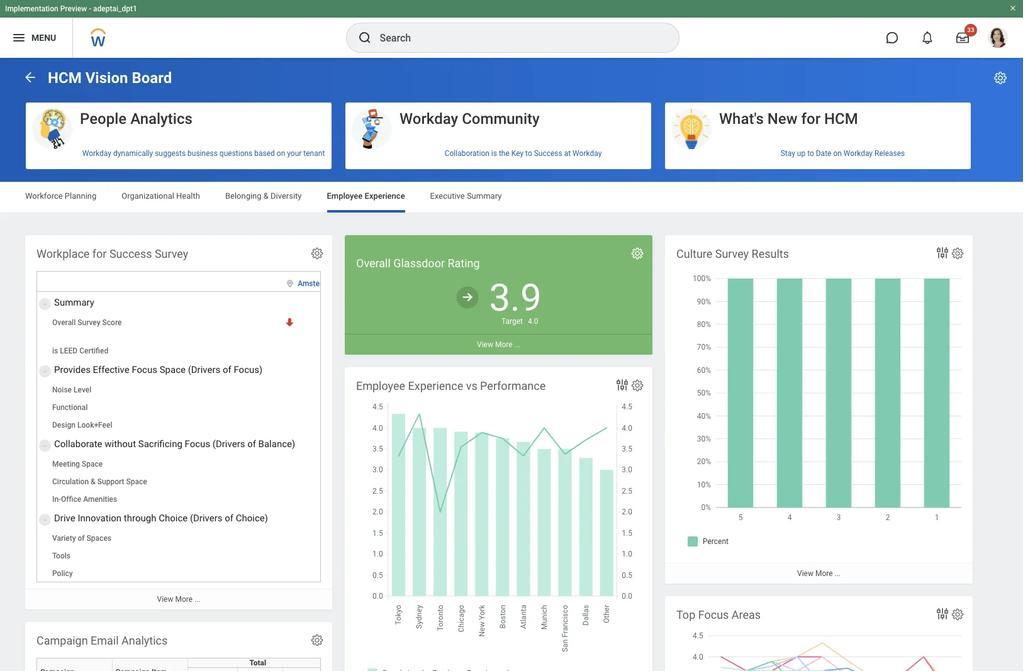 Task type: describe. For each thing, give the bounding box(es) containing it.
tenant
[[304, 149, 325, 158]]

workday inside button
[[400, 110, 458, 128]]

office
[[61, 495, 81, 504]]

space for support
[[126, 478, 147, 487]]

configure top focus areas image
[[951, 608, 965, 622]]

what's new for hcm
[[719, 110, 858, 128]]

3.9
[[489, 276, 542, 320]]

menu
[[31, 32, 56, 43]]

preview
[[60, 4, 87, 13]]

email
[[91, 634, 119, 648]]

suggests
[[155, 149, 186, 158]]

releases
[[875, 149, 905, 158]]

collaborate
[[54, 439, 102, 450]]

Search Workday  search field
[[380, 24, 653, 52]]

top focus areas element
[[665, 597, 973, 672]]

culture survey results
[[677, 247, 789, 261]]

people
[[80, 110, 127, 128]]

executive summary
[[430, 191, 502, 201]]

collaboration
[[445, 149, 490, 158]]

health
[[176, 191, 200, 201]]

menu banner
[[0, 0, 1023, 58]]

of for choice)
[[225, 513, 233, 524]]

in-office amenities
[[52, 495, 117, 504]]

view more ... for culture survey results
[[797, 570, 841, 578]]

configure workplace for success survey image
[[310, 247, 324, 261]]

workday dynamically suggests business questions based on your tenant
[[82, 149, 325, 158]]

summary inside workplace for success survey element
[[54, 297, 94, 308]]

0 vertical spatial is
[[491, 149, 497, 158]]

workplace
[[37, 247, 90, 261]]

innovation
[[78, 513, 122, 524]]

target
[[502, 317, 523, 326]]

is inside workplace for success survey element
[[52, 347, 58, 356]]

collapse image
[[40, 513, 47, 528]]

planning
[[65, 191, 96, 201]]

adeptai_dpt1
[[93, 4, 137, 13]]

balance)
[[258, 439, 295, 450]]

vs
[[466, 380, 478, 393]]

new
[[768, 110, 798, 128]]

sacrificing
[[138, 439, 182, 450]]

configure culture survey results image
[[951, 247, 965, 261]]

8.6
[[347, 319, 357, 327]]

results
[[752, 247, 789, 261]]

score
[[102, 319, 122, 327]]

key
[[512, 149, 524, 158]]

1 horizontal spatial view more ... link
[[345, 334, 653, 355]]

noise
[[52, 386, 72, 395]]

top focus areas
[[677, 609, 761, 622]]

in-
[[52, 495, 61, 504]]

inbox large image
[[957, 31, 969, 44]]

view more ... link for culture survey results
[[665, 563, 973, 584]]

of for balance)
[[247, 439, 256, 450]]

deteriorating element
[[285, 318, 357, 328]]

configure campaign email analytics image
[[310, 634, 324, 648]]

more for workplace for success survey
[[175, 595, 193, 604]]

policy
[[52, 570, 73, 578]]

effective
[[93, 364, 129, 376]]

focus)
[[234, 364, 263, 376]]

collaboration is the key to success at workday
[[445, 149, 602, 158]]

level
[[74, 386, 91, 395]]

workday right at
[[573, 149, 602, 158]]

dynamically
[[113, 149, 153, 158]]

implementation
[[5, 4, 58, 13]]

without
[[105, 439, 136, 450]]

organizational
[[122, 191, 174, 201]]

location image
[[285, 280, 295, 288]]

diversity
[[271, 191, 302, 201]]

configure employee experience vs performance image
[[631, 379, 645, 393]]

design
[[52, 421, 76, 430]]

1 horizontal spatial summary
[[467, 191, 502, 201]]

workday down people
[[82, 149, 111, 158]]

stay
[[781, 149, 795, 158]]

for inside button
[[802, 110, 821, 128]]

questions
[[220, 149, 253, 158]]

configure and view chart data image for culture survey results
[[935, 245, 950, 261]]

up
[[797, 149, 806, 158]]

drive innovation through choice (drivers of choice)
[[54, 513, 268, 524]]

3.9 target 4.0
[[489, 276, 542, 326]]

board
[[132, 69, 172, 87]]

hcm inside button
[[825, 110, 858, 128]]

people analytics
[[80, 110, 192, 128]]

0 vertical spatial focus
[[132, 364, 157, 376]]

the
[[499, 149, 510, 158]]

employee experience
[[327, 191, 405, 201]]

is leed certified
[[52, 347, 108, 356]]

1 horizontal spatial survey
[[155, 247, 188, 261]]

3.9 main content
[[0, 58, 1023, 672]]

culture survey results element
[[665, 235, 973, 584]]

profile logan mcneil image
[[988, 28, 1008, 50]]

belonging & diversity
[[225, 191, 302, 201]]

tools
[[52, 552, 70, 561]]

circulation & support space
[[52, 478, 147, 487]]

0 horizontal spatial space
[[82, 460, 103, 469]]

meeting space
[[52, 460, 103, 469]]

your
[[287, 149, 302, 158]]

(drivers for focus
[[213, 439, 245, 450]]

choice
[[159, 513, 188, 524]]

look+feel
[[77, 421, 112, 430]]

0 vertical spatial more
[[495, 340, 513, 349]]

total
[[250, 659, 266, 668]]

circulation
[[52, 478, 89, 487]]

campaign
[[37, 634, 88, 648]]

overall for 3.9
[[356, 257, 391, 270]]

areas
[[732, 609, 761, 622]]

justify image
[[11, 30, 26, 45]]

configure image
[[631, 247, 645, 261]]

(drivers for space
[[188, 364, 220, 376]]

1 vertical spatial success
[[109, 247, 152, 261]]

design look+feel
[[52, 421, 112, 430]]

view more ... for workplace for success survey
[[157, 595, 200, 604]]

through
[[124, 513, 156, 524]]

0 horizontal spatial for
[[92, 247, 107, 261]]

rating
[[448, 257, 480, 270]]

... for workplace for success survey
[[194, 595, 200, 604]]

at
[[564, 149, 571, 158]]



Task type: locate. For each thing, give the bounding box(es) containing it.
more down target
[[495, 340, 513, 349]]

0 horizontal spatial view
[[157, 595, 173, 604]]

analytics inside button
[[130, 110, 192, 128]]

variety
[[52, 534, 76, 543]]

tab list
[[13, 183, 1011, 213]]

employee
[[327, 191, 363, 201], [356, 380, 405, 393]]

2 to from the left
[[808, 149, 814, 158]]

functional
[[52, 404, 88, 412]]

2 on from the left
[[834, 149, 842, 158]]

experience for employee experience
[[365, 191, 405, 201]]

configure and view chart data image
[[935, 245, 950, 261], [615, 378, 630, 393], [935, 607, 950, 622]]

& left 'diversity'
[[264, 191, 269, 201]]

analytics
[[130, 110, 192, 128], [121, 634, 168, 648]]

provides
[[54, 364, 91, 376]]

amsterdam
[[298, 280, 337, 288]]

0 horizontal spatial hcm
[[48, 69, 82, 87]]

...
[[515, 340, 521, 349], [835, 570, 841, 578], [194, 595, 200, 604]]

2 horizontal spatial survey
[[715, 247, 749, 261]]

survey right culture
[[715, 247, 749, 261]]

collapse image
[[40, 297, 47, 312], [40, 364, 47, 380], [40, 439, 47, 454]]

menu button
[[0, 18, 73, 58]]

&
[[264, 191, 269, 201], [91, 478, 96, 487]]

collapse image left provides
[[40, 364, 47, 380]]

analytics up suggests at top left
[[130, 110, 192, 128]]

2 vertical spatial focus
[[698, 609, 729, 622]]

focus right effective at the left bottom
[[132, 364, 157, 376]]

hcm right previous page "icon"
[[48, 69, 82, 87]]

(drivers right choice
[[190, 513, 223, 524]]

experience
[[365, 191, 405, 201], [408, 380, 463, 393]]

executive
[[430, 191, 465, 201]]

0 horizontal spatial on
[[277, 149, 285, 158]]

0 vertical spatial space
[[160, 364, 186, 376]]

of left "choice)"
[[225, 513, 233, 524]]

2 vertical spatial view more ...
[[157, 595, 200, 604]]

workplace for success survey element
[[25, 235, 1023, 610]]

belonging
[[225, 191, 262, 201]]

summary up 'overall survey score'
[[54, 297, 94, 308]]

overall for 8.6
[[52, 319, 76, 327]]

on
[[277, 149, 285, 158], [834, 149, 842, 158]]

& inside workplace for success survey element
[[91, 478, 96, 487]]

configure and view chart data image left configure culture survey results icon
[[935, 245, 950, 261]]

& for belonging
[[264, 191, 269, 201]]

2 horizontal spatial view more ... link
[[665, 563, 973, 584]]

success down organizational
[[109, 247, 152, 261]]

1 horizontal spatial hcm
[[825, 110, 858, 128]]

choice)
[[236, 513, 268, 524]]

employee for employee experience vs performance
[[356, 380, 405, 393]]

2 vertical spatial space
[[126, 478, 147, 487]]

view up campaign email analytics element
[[157, 595, 173, 604]]

7
[[353, 386, 357, 395]]

1 vertical spatial experience
[[408, 380, 463, 393]]

0 vertical spatial (drivers
[[188, 364, 220, 376]]

space up circulation & support space
[[82, 460, 103, 469]]

2 horizontal spatial view
[[797, 570, 814, 578]]

0 vertical spatial overall
[[356, 257, 391, 270]]

success
[[534, 149, 563, 158], [109, 247, 152, 261]]

2 vertical spatial collapse image
[[40, 439, 47, 454]]

1 horizontal spatial view
[[477, 340, 493, 349]]

1 vertical spatial view
[[797, 570, 814, 578]]

view more ...
[[477, 340, 521, 349], [797, 570, 841, 578], [157, 595, 200, 604]]

1 vertical spatial configure and view chart data image
[[615, 378, 630, 393]]

2 vertical spatial configure and view chart data image
[[935, 607, 950, 622]]

view inside 'culture survey results' element
[[797, 570, 814, 578]]

experience inside tab list
[[365, 191, 405, 201]]

amenities
[[83, 495, 117, 504]]

1 vertical spatial hcm
[[825, 110, 858, 128]]

0 vertical spatial view more ...
[[477, 340, 521, 349]]

workforce
[[25, 191, 63, 201]]

2 vertical spatial view
[[157, 595, 173, 604]]

more inside 'culture survey results' element
[[816, 570, 833, 578]]

focus right top
[[698, 609, 729, 622]]

2 vertical spatial view more ... link
[[25, 589, 332, 610]]

space
[[160, 364, 186, 376], [82, 460, 103, 469], [126, 478, 147, 487]]

certified
[[79, 347, 108, 356]]

of left focus)
[[223, 364, 231, 376]]

community
[[462, 110, 540, 128]]

support
[[97, 478, 124, 487]]

what's new for hcm button
[[665, 103, 971, 150]]

notifications large image
[[921, 31, 934, 44]]

0 horizontal spatial ...
[[194, 595, 200, 604]]

is left the
[[491, 149, 497, 158]]

to right up
[[808, 149, 814, 158]]

survey for culture survey results
[[715, 247, 749, 261]]

experience left the vs
[[408, 380, 463, 393]]

2 vertical spatial ...
[[194, 595, 200, 604]]

0 horizontal spatial view more ... link
[[25, 589, 332, 610]]

33
[[968, 26, 975, 33]]

1 vertical spatial analytics
[[121, 634, 168, 648]]

campaign email analytics element
[[25, 622, 332, 672]]

0 horizontal spatial &
[[91, 478, 96, 487]]

overall
[[356, 257, 391, 270], [52, 319, 76, 327]]

0 horizontal spatial more
[[175, 595, 193, 604]]

configure and view chart data image inside employee experience vs performance element
[[615, 378, 630, 393]]

0 horizontal spatial to
[[526, 149, 532, 158]]

workday up collaboration at the left of page
[[400, 110, 458, 128]]

0 vertical spatial ...
[[515, 340, 521, 349]]

4.0
[[528, 317, 539, 326]]

1 horizontal spatial focus
[[185, 439, 210, 450]]

focus inside 'element'
[[698, 609, 729, 622]]

collapse image left the collaborate
[[40, 439, 47, 454]]

1 horizontal spatial ...
[[515, 340, 521, 349]]

1 vertical spatial employee
[[356, 380, 405, 393]]

1 vertical spatial for
[[92, 247, 107, 261]]

leed
[[60, 347, 78, 356]]

0 vertical spatial view
[[477, 340, 493, 349]]

(drivers left balance)
[[213, 439, 245, 450]]

1 vertical spatial view more ... link
[[665, 563, 973, 584]]

performance
[[480, 380, 546, 393]]

... for culture survey results
[[835, 570, 841, 578]]

experience left executive on the left
[[365, 191, 405, 201]]

close environment banner image
[[1010, 4, 1017, 12]]

1 vertical spatial collapse image
[[40, 364, 47, 380]]

workday dynamically suggests business questions based on your tenant link
[[26, 144, 332, 163]]

amsterdam link
[[298, 277, 337, 288]]

configure and view chart data image for employee experience vs performance
[[615, 378, 630, 393]]

survey down "organizational health"
[[155, 247, 188, 261]]

workday left releases
[[844, 149, 873, 158]]

... up 'top focus areas' 'element'
[[835, 570, 841, 578]]

people analytics button
[[26, 103, 332, 150]]

1 vertical spatial overall
[[52, 319, 76, 327]]

2 horizontal spatial space
[[160, 364, 186, 376]]

survey for overall survey score
[[78, 319, 100, 327]]

previous page image
[[23, 70, 38, 85]]

more
[[495, 340, 513, 349], [816, 570, 833, 578], [175, 595, 193, 604]]

configure and view chart data image left configure employee experience vs performance icon in the right bottom of the page
[[615, 378, 630, 393]]

more inside workplace for success survey element
[[175, 595, 193, 604]]

employee for employee experience
[[327, 191, 363, 201]]

1 horizontal spatial view more ...
[[477, 340, 521, 349]]

view up 'top focus areas' 'element'
[[797, 570, 814, 578]]

vision
[[85, 69, 128, 87]]

more for culture survey results
[[816, 570, 833, 578]]

1 horizontal spatial &
[[264, 191, 269, 201]]

& inside tab list
[[264, 191, 269, 201]]

date
[[816, 149, 832, 158]]

on right date
[[834, 149, 842, 158]]

0 vertical spatial for
[[802, 110, 821, 128]]

1 horizontal spatial on
[[834, 149, 842, 158]]

0 vertical spatial collapse image
[[40, 297, 47, 312]]

1 horizontal spatial overall
[[356, 257, 391, 270]]

survey
[[155, 247, 188, 261], [715, 247, 749, 261], [78, 319, 100, 327]]

overall survey score
[[52, 319, 122, 327]]

hcm vision board
[[48, 69, 172, 87]]

1 horizontal spatial space
[[126, 478, 147, 487]]

1 vertical spatial summary
[[54, 297, 94, 308]]

1 vertical spatial (drivers
[[213, 439, 245, 450]]

campaign email analytics
[[37, 634, 168, 648]]

survey left the score
[[78, 319, 100, 327]]

... inside 'culture survey results' element
[[835, 570, 841, 578]]

1 vertical spatial ...
[[835, 570, 841, 578]]

configure this page image
[[993, 70, 1008, 86]]

0 vertical spatial summary
[[467, 191, 502, 201]]

view more ... inside 'culture survey results' element
[[797, 570, 841, 578]]

1 on from the left
[[277, 149, 285, 158]]

1 vertical spatial &
[[91, 478, 96, 487]]

(drivers for choice
[[190, 513, 223, 524]]

(drivers left focus)
[[188, 364, 220, 376]]

overall up leed at the left
[[52, 319, 76, 327]]

of left balance)
[[247, 439, 256, 450]]

collapse image for provides effective focus space (drivers of focus)
[[40, 364, 47, 380]]

0 horizontal spatial success
[[109, 247, 152, 261]]

space right the support at bottom
[[126, 478, 147, 487]]

view more ... up campaign email analytics element
[[157, 595, 200, 604]]

noise level
[[52, 386, 91, 395]]

& for circulation
[[91, 478, 96, 487]]

more up 'top focus areas' 'element'
[[816, 570, 833, 578]]

for right new
[[802, 110, 821, 128]]

1 vertical spatial more
[[816, 570, 833, 578]]

0 horizontal spatial survey
[[78, 319, 100, 327]]

analytics right the email
[[121, 634, 168, 648]]

collapse image for summary
[[40, 297, 47, 312]]

configure and view chart data image inside 'top focus areas' 'element'
[[935, 607, 950, 622]]

of right variety
[[78, 534, 85, 543]]

0 horizontal spatial experience
[[365, 191, 405, 201]]

view inside workplace for success survey element
[[157, 595, 173, 604]]

1 horizontal spatial experience
[[408, 380, 463, 393]]

0 vertical spatial success
[[534, 149, 563, 158]]

summary right executive on the left
[[467, 191, 502, 201]]

stay up to date on workday releases
[[781, 149, 905, 158]]

spaces
[[87, 534, 111, 543]]

0 horizontal spatial is
[[52, 347, 58, 356]]

overall inside workplace for success survey element
[[52, 319, 76, 327]]

1 vertical spatial space
[[82, 460, 103, 469]]

provides effective focus space (drivers of focus)
[[54, 364, 263, 376]]

employee inside tab list
[[327, 191, 363, 201]]

configure and view chart data image for top focus areas
[[935, 607, 950, 622]]

3 collapse image from the top
[[40, 439, 47, 454]]

success left at
[[534, 149, 563, 158]]

of for focus)
[[223, 364, 231, 376]]

focus right sacrificing
[[185, 439, 210, 450]]

view more ... link up 'top focus areas' 'element'
[[665, 563, 973, 584]]

0 vertical spatial configure and view chart data image
[[935, 245, 950, 261]]

search image
[[357, 30, 372, 45]]

collaborate without sacrificing focus (drivers of balance)
[[54, 439, 295, 450]]

collapse image down workplace on the left top of page
[[40, 297, 47, 312]]

implementation preview -   adeptai_dpt1
[[5, 4, 137, 13]]

0 vertical spatial employee
[[327, 191, 363, 201]]

overall glassdoor rating
[[356, 257, 480, 270]]

is
[[491, 149, 497, 158], [52, 347, 58, 356]]

0 vertical spatial analytics
[[130, 110, 192, 128]]

view up the vs
[[477, 340, 493, 349]]

& left the support at bottom
[[91, 478, 96, 487]]

experience for employee experience vs performance
[[408, 380, 463, 393]]

space for focus
[[160, 364, 186, 376]]

overall left glassdoor
[[356, 257, 391, 270]]

tab list containing workforce planning
[[13, 183, 1011, 213]]

neutral good image
[[456, 286, 480, 310]]

variety of spaces
[[52, 534, 111, 543]]

business
[[188, 149, 218, 158]]

0 vertical spatial view more ... link
[[345, 334, 653, 355]]

workday community
[[400, 110, 540, 128]]

is left leed at the left
[[52, 347, 58, 356]]

0 vertical spatial hcm
[[48, 69, 82, 87]]

1 vertical spatial is
[[52, 347, 58, 356]]

1 horizontal spatial is
[[491, 149, 497, 158]]

1 horizontal spatial for
[[802, 110, 821, 128]]

0 horizontal spatial summary
[[54, 297, 94, 308]]

for right workplace on the left top of page
[[92, 247, 107, 261]]

0 horizontal spatial view more ...
[[157, 595, 200, 604]]

... up campaign email analytics element
[[194, 595, 200, 604]]

workday community button
[[346, 103, 651, 150]]

1 horizontal spatial more
[[495, 340, 513, 349]]

for
[[802, 110, 821, 128], [92, 247, 107, 261]]

view more ... up 'top focus areas' 'element'
[[797, 570, 841, 578]]

view more ... link up campaign email analytics element
[[25, 589, 332, 610]]

0 vertical spatial &
[[264, 191, 269, 201]]

2 horizontal spatial view more ...
[[797, 570, 841, 578]]

1 horizontal spatial to
[[808, 149, 814, 158]]

culture
[[677, 247, 713, 261]]

organizational health
[[122, 191, 200, 201]]

more up campaign email analytics element
[[175, 595, 193, 604]]

employee experience vs performance
[[356, 380, 546, 393]]

view
[[477, 340, 493, 349], [797, 570, 814, 578], [157, 595, 173, 604]]

0 horizontal spatial overall
[[52, 319, 76, 327]]

collaboration is the key to success at workday link
[[346, 144, 651, 163]]

tab list inside the 3.9 main content
[[13, 183, 1011, 213]]

glassdoor
[[394, 257, 445, 270]]

view more ... link down target
[[345, 334, 653, 355]]

2 collapse image from the top
[[40, 364, 47, 380]]

2 vertical spatial more
[[175, 595, 193, 604]]

to
[[526, 149, 532, 158], [808, 149, 814, 158]]

... down target
[[515, 340, 521, 349]]

hcm up stay up to date on workday releases
[[825, 110, 858, 128]]

meeting
[[52, 460, 80, 469]]

1 vertical spatial focus
[[185, 439, 210, 450]]

view for culture survey results
[[797, 570, 814, 578]]

deteriorating image
[[285, 318, 295, 327]]

view more ... link for workplace for success survey
[[25, 589, 332, 610]]

view more ... down target
[[477, 340, 521, 349]]

2 vertical spatial (drivers
[[190, 513, 223, 524]]

to right key
[[526, 149, 532, 158]]

workforce planning
[[25, 191, 96, 201]]

configure and view chart data image inside 'culture survey results' element
[[935, 245, 950, 261]]

view more ... inside workplace for success survey element
[[157, 595, 200, 604]]

2 horizontal spatial focus
[[698, 609, 729, 622]]

1 horizontal spatial success
[[534, 149, 563, 158]]

2 horizontal spatial more
[[816, 570, 833, 578]]

1 collapse image from the top
[[40, 297, 47, 312]]

workday
[[400, 110, 458, 128], [82, 149, 111, 158], [573, 149, 602, 158], [844, 149, 873, 158]]

collapse image for collaborate without sacrificing focus (drivers of balance)
[[40, 439, 47, 454]]

0 vertical spatial experience
[[365, 191, 405, 201]]

space right effective at the left bottom
[[160, 364, 186, 376]]

0 horizontal spatial focus
[[132, 364, 157, 376]]

top
[[677, 609, 696, 622]]

employee experience vs performance element
[[345, 368, 653, 672]]

view for workplace for success survey
[[157, 595, 173, 604]]

... inside workplace for success survey element
[[194, 595, 200, 604]]

-
[[89, 4, 91, 13]]

1 vertical spatial view more ...
[[797, 570, 841, 578]]

1 to from the left
[[526, 149, 532, 158]]

what's
[[719, 110, 764, 128]]

on left your
[[277, 149, 285, 158]]

of
[[223, 364, 231, 376], [247, 439, 256, 450], [225, 513, 233, 524], [78, 534, 85, 543]]

configure and view chart data image left configure top focus areas image
[[935, 607, 950, 622]]

2 horizontal spatial ...
[[835, 570, 841, 578]]



Task type: vqa. For each thing, say whether or not it's contained in the screenshot.
Expand/Collapse Chart Icon
no



